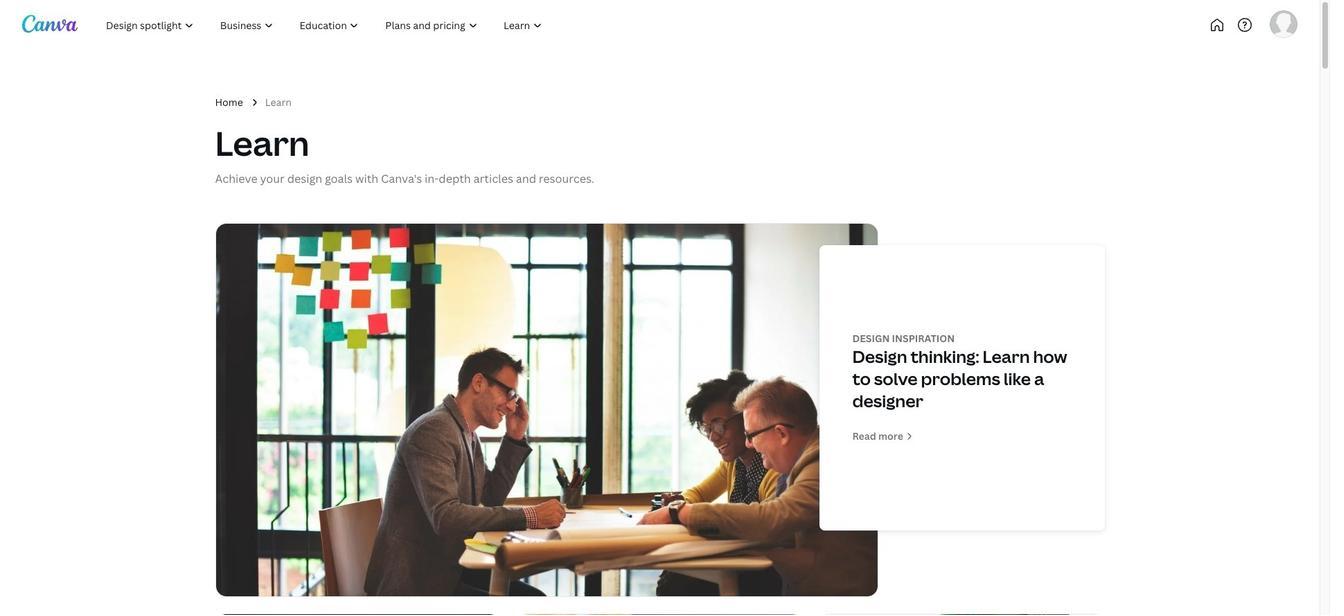 Task type: describe. For each thing, give the bounding box(es) containing it.
design thinking image
[[216, 224, 878, 597]]

top level navigation element
[[94, 11, 601, 39]]



Task type: vqa. For each thing, say whether or not it's contained in the screenshot.
"Add"
no



